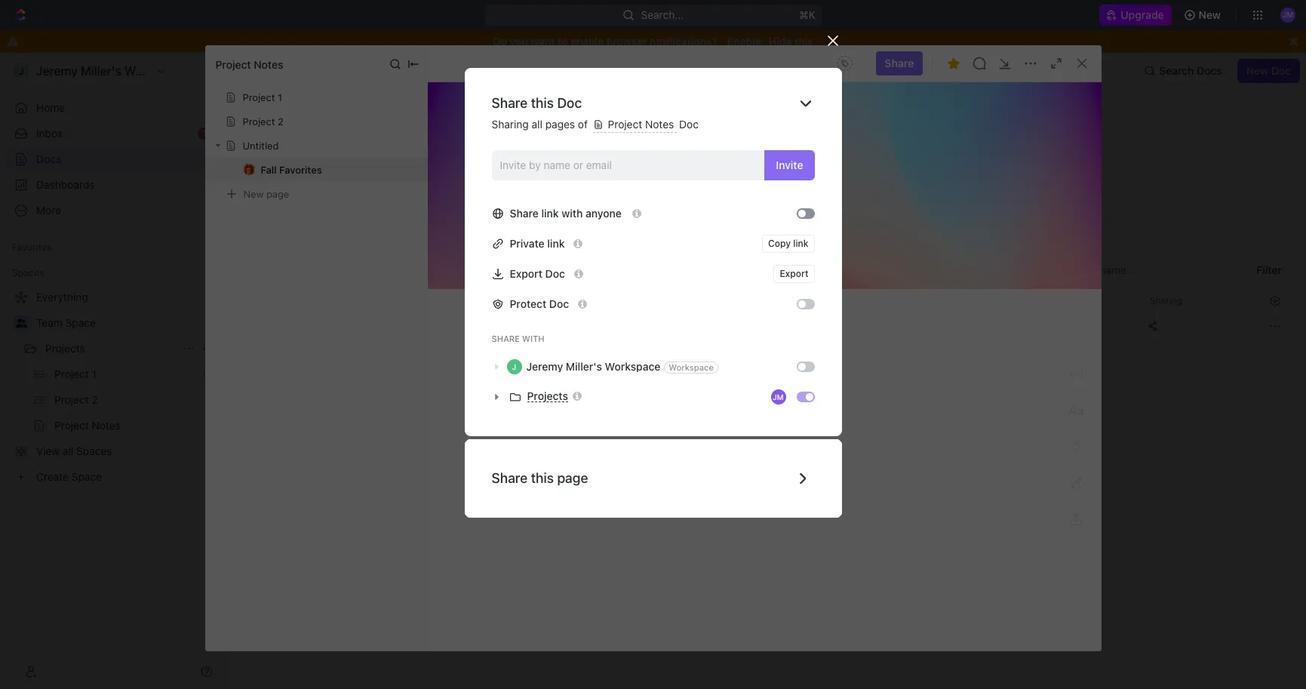 Task type: locate. For each thing, give the bounding box(es) containing it.
inbox
[[36, 127, 63, 140]]

1 horizontal spatial private
[[510, 237, 545, 250]]

0 vertical spatial private
[[510, 237, 545, 250]]

0 horizontal spatial docs
[[36, 152, 62, 165]]

with up jeremy
[[522, 333, 545, 343]]

link up "private link"
[[542, 207, 559, 219]]

workspace
[[446, 266, 502, 279], [605, 360, 661, 373], [669, 362, 714, 372]]

1 vertical spatial page
[[557, 470, 588, 486]]

0 horizontal spatial untitled link
[[257, 172, 571, 196]]

link right copy
[[793, 237, 809, 249]]

link down share link with anyone
[[547, 237, 565, 250]]

fall favorites • down by
[[988, 153, 1059, 166]]

0 horizontal spatial export
[[510, 267, 543, 280]]

upgrade
[[1121, 8, 1164, 21]]

private left workspace button
[[398, 266, 433, 279]]

notes
[[254, 58, 283, 71], [645, 118, 674, 131], [673, 153, 702, 166]]

0 horizontal spatial 1
[[202, 128, 207, 139]]

me
[[1033, 126, 1050, 140]]

page down the last updated:
[[557, 470, 588, 486]]

row
[[244, 288, 1288, 313], [244, 311, 1288, 341]]

1 horizontal spatial with
[[562, 207, 583, 219]]

new right search docs
[[1247, 64, 1269, 77]]

1 vertical spatial this
[[531, 95, 554, 111]]

docs link
[[6, 147, 219, 171]]

private inside button
[[398, 266, 433, 279]]

Invite by name or email text field
[[500, 154, 759, 176]]

fall up the new page
[[261, 164, 277, 176]]

new inside button
[[1247, 64, 1269, 77]]

projects inside tree
[[45, 342, 85, 355]]

projects for projects dropdown button
[[527, 390, 568, 402]]

docs up 'project 1'
[[253, 64, 278, 77]]

0 horizontal spatial 🎁
[[263, 154, 275, 165]]

new doc
[[1247, 64, 1291, 77]]

copy link
[[768, 237, 809, 249]]

1 horizontal spatial untitled link
[[961, 172, 1276, 196]]

2 • from the left
[[1055, 154, 1059, 166]]

docs
[[253, 64, 278, 77], [1197, 64, 1223, 77], [36, 152, 62, 165]]

team space
[[36, 316, 96, 329]]

new inside button
[[1199, 8, 1221, 21]]

team space link
[[36, 311, 216, 335]]

export doc
[[510, 267, 565, 280]]

link for copy
[[793, 237, 809, 249]]

0 vertical spatial projects
[[45, 342, 85, 355]]

add comment
[[503, 332, 572, 345]]

dashboards
[[36, 178, 95, 191]]

0 horizontal spatial new
[[243, 188, 264, 200]]

projects down team space on the top left of page
[[45, 342, 85, 355]]

1 horizontal spatial fall favorites
[[487, 351, 670, 386]]

this up sharing all pages of
[[531, 95, 554, 111]]

projects link
[[45, 337, 177, 361]]

2 untitled link from the left
[[961, 172, 1276, 196]]

favorites
[[615, 126, 667, 140], [303, 153, 347, 166], [1008, 153, 1052, 166], [279, 164, 322, 176], [12, 242, 52, 253], [541, 351, 670, 386]]

table containing location
[[244, 288, 1288, 341]]

share for share this doc
[[492, 95, 528, 111]]

untitled for created by me
[[988, 177, 1027, 190]]

all
[[532, 118, 543, 131]]

export up protect
[[510, 267, 543, 280]]

new for new page
[[243, 188, 264, 200]]

sharing for sharing all pages of
[[492, 118, 529, 131]]

untitled link
[[257, 172, 571, 196], [961, 172, 1276, 196]]

fall favorites •
[[284, 153, 355, 166], [988, 153, 1059, 166]]

fall favorites
[[261, 164, 322, 176], [487, 351, 670, 386]]

0 horizontal spatial untitled
[[243, 140, 279, 152]]

doc
[[1272, 64, 1291, 77], [557, 95, 582, 111], [679, 118, 699, 131], [545, 267, 565, 280], [549, 297, 569, 310]]

2 vertical spatial notes
[[673, 153, 702, 166]]

project 1
[[243, 91, 282, 103]]

1 vertical spatial with
[[522, 333, 545, 343]]

search docs
[[1160, 64, 1223, 77]]

want
[[531, 35, 555, 48]]

1 fall favorites • from the left
[[284, 153, 355, 166]]

export for export
[[780, 268, 809, 279]]

🎁 for created by me
[[967, 154, 979, 165]]

share with
[[492, 333, 545, 343]]

docs inside button
[[1197, 64, 1223, 77]]

1 horizontal spatial export
[[780, 268, 809, 279]]

1 horizontal spatial fall favorites •
[[988, 153, 1059, 166]]

this
[[795, 35, 813, 48], [531, 95, 554, 111], [531, 470, 554, 486]]

fall favorites • down recent
[[284, 153, 355, 166]]

fall down the add
[[487, 351, 535, 386]]

this right hide
[[795, 35, 813, 48]]

export down 'copy link'
[[780, 268, 809, 279]]

0 horizontal spatial fall favorites •
[[284, 153, 355, 166]]

new up search docs
[[1199, 8, 1221, 21]]

home
[[36, 101, 65, 114]]

2 fall favorites • from the left
[[988, 153, 1059, 166]]

assigned
[[515, 266, 562, 279]]

projects for projects link
[[45, 342, 85, 355]]

workspace inside workspace button
[[446, 266, 502, 279]]

0 vertical spatial new
[[1199, 8, 1221, 21]]

private
[[510, 237, 545, 250], [398, 266, 433, 279]]

fall
[[284, 153, 300, 166], [988, 153, 1005, 166], [261, 164, 277, 176], [487, 351, 535, 386]]

0 horizontal spatial sharing
[[492, 118, 529, 131]]

doc inside button
[[1272, 64, 1291, 77]]

tree containing team space
[[6, 285, 219, 489]]

fall down created
[[988, 153, 1005, 166]]

with left the anyone
[[562, 207, 583, 219]]

0 vertical spatial notes
[[254, 58, 283, 71]]

home link
[[6, 96, 219, 120]]

sharing down "search by name..." text box
[[1150, 295, 1183, 306]]

0 horizontal spatial •
[[350, 154, 355, 166]]

1 up 2 at the left top
[[278, 91, 282, 103]]

last updated:
[[539, 404, 607, 417]]

1 vertical spatial projects
[[527, 390, 568, 402]]

tab list
[[262, 258, 623, 288]]

2 horizontal spatial workspace
[[669, 362, 714, 372]]

•
[[350, 154, 355, 166], [1055, 154, 1059, 166]]

0 horizontal spatial private
[[398, 266, 433, 279]]

private up assigned
[[510, 237, 545, 250]]

fall favorites • for created by me
[[988, 153, 1059, 166]]

project notes
[[215, 58, 283, 71], [605, 118, 677, 131], [636, 153, 702, 166]]

untitled link for recent
[[257, 172, 571, 196]]

1 horizontal spatial •
[[1055, 154, 1059, 166]]

this down the last
[[531, 470, 554, 486]]

new down recent
[[243, 188, 264, 200]]

docs right search
[[1197, 64, 1223, 77]]

fall favorites up projects dropdown button
[[487, 351, 670, 386]]

tree
[[6, 285, 219, 489]]

project inside project notes link
[[636, 153, 671, 166]]

export
[[510, 267, 543, 280], [780, 268, 809, 279]]

2 vertical spatial this
[[531, 470, 554, 486]]

projects
[[45, 342, 85, 355], [527, 390, 568, 402]]

untitled down 'created by me'
[[988, 177, 1027, 190]]

cell
[[244, 312, 260, 340], [574, 312, 725, 340], [900, 312, 1020, 340], [1020, 312, 1141, 340]]

docs down inbox
[[36, 152, 62, 165]]

2 horizontal spatial new
[[1247, 64, 1269, 77]]

share
[[885, 57, 914, 69], [492, 95, 528, 111], [510, 207, 539, 219], [492, 333, 520, 343], [492, 470, 528, 486]]

you
[[510, 35, 528, 48]]

1 horizontal spatial new
[[1199, 8, 1221, 21]]

0 vertical spatial sharing
[[492, 118, 529, 131]]

this for doc
[[531, 95, 554, 111]]

0 horizontal spatial workspace
[[446, 266, 502, 279]]

2 vertical spatial new
[[243, 188, 264, 200]]

tree inside sidebar navigation
[[6, 285, 219, 489]]

1 vertical spatial new
[[1247, 64, 1269, 77]]

1 untitled link from the left
[[257, 172, 571, 196]]

0 horizontal spatial fall favorites
[[261, 164, 322, 176]]

2 row from the top
[[244, 311, 1288, 341]]

j
[[512, 362, 516, 371]]

1 horizontal spatial 1
[[278, 91, 282, 103]]

🎁 down created
[[967, 154, 979, 165]]

1 • from the left
[[350, 154, 355, 166]]

copy
[[768, 237, 791, 249]]

assigned button
[[512, 258, 565, 288]]

table
[[244, 288, 1288, 341]]

0 vertical spatial this
[[795, 35, 813, 48]]

untitled for recent
[[284, 177, 322, 190]]

1 row from the top
[[244, 288, 1288, 313]]

0 horizontal spatial page
[[266, 188, 289, 200]]

untitled down recent
[[284, 177, 322, 190]]

1 horizontal spatial untitled
[[284, 177, 322, 190]]

fall favorites up the new page
[[261, 164, 322, 176]]

🎁
[[263, 154, 275, 165], [967, 154, 979, 165]]

sharing
[[492, 118, 529, 131], [1150, 295, 1183, 306]]

untitled down project 2
[[243, 140, 279, 152]]

2 cell from the left
[[574, 312, 725, 340]]

1 vertical spatial private
[[398, 266, 433, 279]]

private for private link
[[510, 237, 545, 250]]

page
[[266, 188, 289, 200], [557, 470, 588, 486]]

share for share link with anyone
[[510, 207, 539, 219]]

2 horizontal spatial docs
[[1197, 64, 1223, 77]]

2 🎁 from the left
[[967, 154, 979, 165]]

untitled link for created by me
[[961, 172, 1276, 196]]

1
[[278, 91, 282, 103], [202, 128, 207, 139]]

column header
[[244, 288, 260, 313]]

sharing inside row
[[1150, 295, 1183, 306]]

1 vertical spatial sharing
[[1150, 295, 1183, 306]]

projects up the last
[[527, 390, 568, 402]]

1 horizontal spatial page
[[557, 470, 588, 486]]

page down recent
[[266, 188, 289, 200]]

spaces
[[12, 267, 44, 279]]

enable
[[571, 35, 604, 48]]

row containing location
[[244, 288, 1288, 313]]

tab list containing private
[[262, 258, 623, 288]]

new
[[1199, 8, 1221, 21], [1247, 64, 1269, 77], [243, 188, 264, 200]]

sharing left all
[[492, 118, 529, 131]]

0 horizontal spatial with
[[522, 333, 545, 343]]

⌘k
[[799, 8, 816, 21]]

export inside 'export' dropdown button
[[780, 268, 809, 279]]

2 vertical spatial project notes
[[636, 153, 702, 166]]

0 horizontal spatial projects
[[45, 342, 85, 355]]

1 vertical spatial 1
[[202, 128, 207, 139]]

🎁 down recent
[[263, 154, 275, 165]]

project
[[215, 58, 251, 71], [243, 91, 275, 103], [243, 115, 275, 128], [608, 118, 643, 131], [636, 153, 671, 166]]

1 horizontal spatial 🎁
[[967, 154, 979, 165]]

1 horizontal spatial projects
[[527, 390, 568, 402]]

2 horizontal spatial untitled
[[988, 177, 1027, 190]]

project notes link
[[609, 148, 923, 172]]

share this doc
[[492, 95, 582, 111]]

1 horizontal spatial sharing
[[1150, 295, 1183, 306]]

1 🎁 from the left
[[263, 154, 275, 165]]

with
[[562, 207, 583, 219], [522, 333, 545, 343]]

1 left project 2
[[202, 128, 207, 139]]

0 vertical spatial 1
[[278, 91, 282, 103]]

private for private
[[398, 266, 433, 279]]



Task type: describe. For each thing, give the bounding box(es) containing it.
anyone
[[586, 207, 622, 219]]

doc for protect doc
[[549, 297, 569, 310]]

share link with anyone
[[510, 207, 625, 219]]

recent
[[263, 126, 303, 140]]

dashboards link
[[6, 173, 219, 197]]

share for share with
[[492, 333, 520, 343]]

team
[[36, 316, 63, 329]]

1 horizontal spatial workspace
[[605, 360, 661, 373]]

location
[[583, 295, 619, 306]]

invite
[[776, 158, 803, 171]]

sharing all pages of
[[492, 118, 591, 131]]

fall favorites • for recent
[[284, 153, 355, 166]]

new page
[[243, 188, 289, 200]]

private link
[[510, 237, 565, 250]]

search docs button
[[1138, 59, 1232, 83]]

project 2
[[243, 115, 284, 128]]

jm
[[773, 392, 784, 401]]

do you want to enable browser notifications? enable hide this
[[493, 35, 813, 48]]

Search by name... text field
[[1048, 259, 1239, 282]]

1 cell from the left
[[244, 312, 260, 340]]

1 vertical spatial notes
[[645, 118, 674, 131]]

share for share this page
[[492, 470, 528, 486]]

browser
[[607, 35, 647, 48]]

protect doc
[[510, 297, 569, 310]]

jeremy miller's workspace
[[526, 360, 661, 373]]

updated:
[[562, 404, 607, 417]]

created
[[967, 126, 1013, 140]]

last
[[539, 404, 559, 417]]

space
[[65, 316, 96, 329]]

by
[[1016, 126, 1030, 140]]

doc for export doc
[[545, 267, 565, 280]]

docs inside sidebar navigation
[[36, 152, 62, 165]]

1 vertical spatial fall favorites
[[487, 351, 670, 386]]

this for page
[[531, 470, 554, 486]]

archived
[[575, 266, 619, 279]]

to
[[558, 35, 568, 48]]

1 vertical spatial project notes
[[605, 118, 677, 131]]

sidebar navigation
[[0, 53, 226, 689]]

do
[[493, 35, 507, 48]]

protect
[[510, 297, 547, 310]]

favorites inside button
[[12, 242, 52, 253]]

new doc button
[[1238, 59, 1301, 83]]

pages
[[546, 118, 575, 131]]

• for recent
[[350, 154, 355, 166]]

export button
[[774, 265, 815, 283]]

of
[[578, 118, 588, 131]]

add
[[503, 332, 523, 345]]

new button
[[1178, 3, 1230, 27]]

export for export doc
[[510, 267, 543, 280]]

• for created by me
[[1055, 154, 1059, 166]]

miller's
[[566, 360, 602, 373]]

2
[[278, 115, 284, 128]]

3 cell from the left
[[900, 312, 1020, 340]]

favorites button
[[6, 239, 58, 257]]

0 vertical spatial with
[[562, 207, 583, 219]]

search...
[[641, 8, 684, 21]]

share for share
[[885, 57, 914, 69]]

search
[[1160, 64, 1194, 77]]

🎁 for recent
[[263, 154, 275, 165]]

link for share
[[542, 207, 559, 219]]

projects button
[[527, 390, 583, 402]]

notifications?
[[650, 35, 717, 48]]

user group image
[[15, 319, 27, 328]]

share this page
[[492, 470, 588, 486]]

upgrade link
[[1100, 5, 1172, 26]]

0 vertical spatial fall favorites
[[261, 164, 322, 176]]

link for private
[[547, 237, 565, 250]]

4 cell from the left
[[1020, 312, 1141, 340]]

private button
[[394, 258, 436, 288]]

archived button
[[571, 258, 623, 288]]

enable
[[728, 35, 761, 48]]

created by me
[[967, 126, 1050, 140]]

0 vertical spatial project notes
[[215, 58, 283, 71]]

workspace button
[[442, 258, 506, 288]]

1 inside sidebar navigation
[[202, 128, 207, 139]]

jeremy
[[526, 360, 563, 373]]

1 horizontal spatial docs
[[253, 64, 278, 77]]

new for new doc
[[1247, 64, 1269, 77]]

sharing for sharing
[[1150, 295, 1183, 306]]

new for new
[[1199, 8, 1221, 21]]

doc for new doc
[[1272, 64, 1291, 77]]

0 vertical spatial page
[[266, 188, 289, 200]]

hide
[[769, 35, 792, 48]]

comment
[[526, 332, 572, 345]]

fall down recent
[[284, 153, 300, 166]]



Task type: vqa. For each thing, say whether or not it's contained in the screenshot.
the leftmost User Group ICON
no



